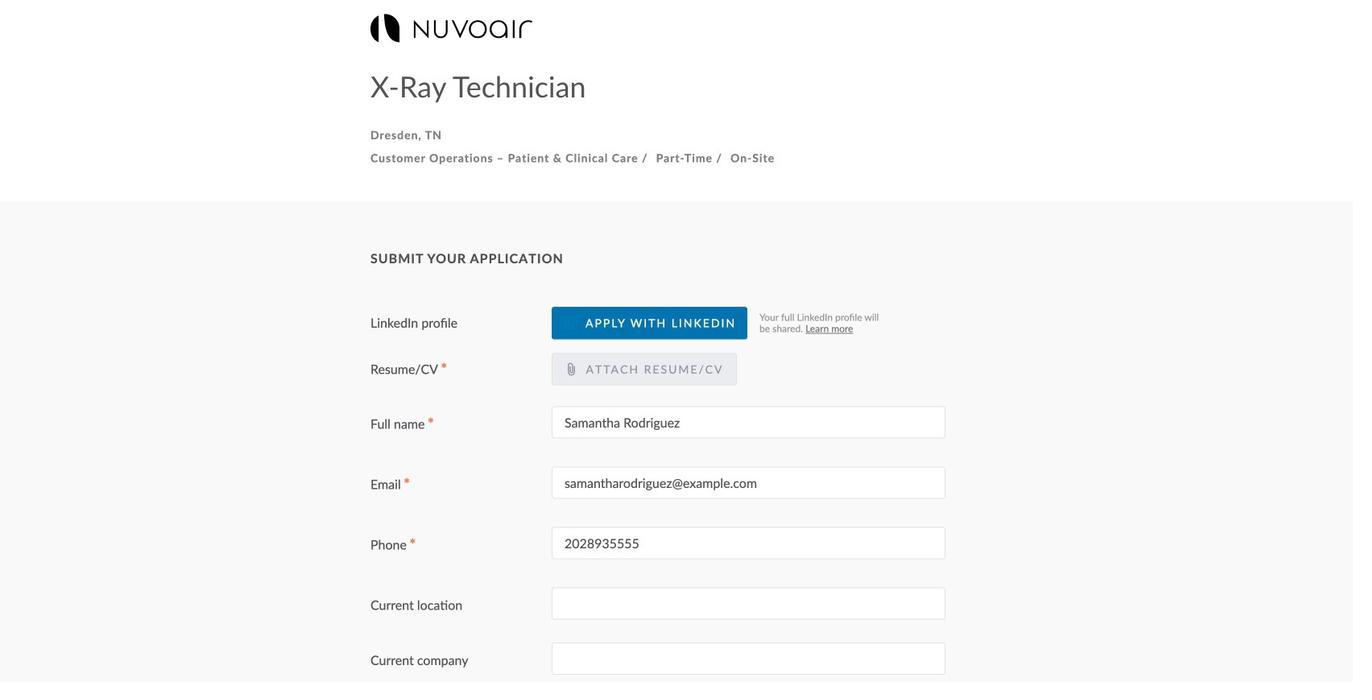 Task type: describe. For each thing, give the bounding box(es) containing it.
nuvoair logo image
[[371, 14, 532, 42]]



Task type: locate. For each thing, give the bounding box(es) containing it.
None text field
[[552, 407, 946, 439], [552, 527, 946, 560], [552, 643, 946, 675], [552, 407, 946, 439], [552, 527, 946, 560], [552, 643, 946, 675]]

paperclip image
[[565, 363, 578, 376]]

None text field
[[552, 588, 946, 620]]

None email field
[[552, 467, 946, 499]]



Task type: vqa. For each thing, say whether or not it's contained in the screenshot.
email field
yes



